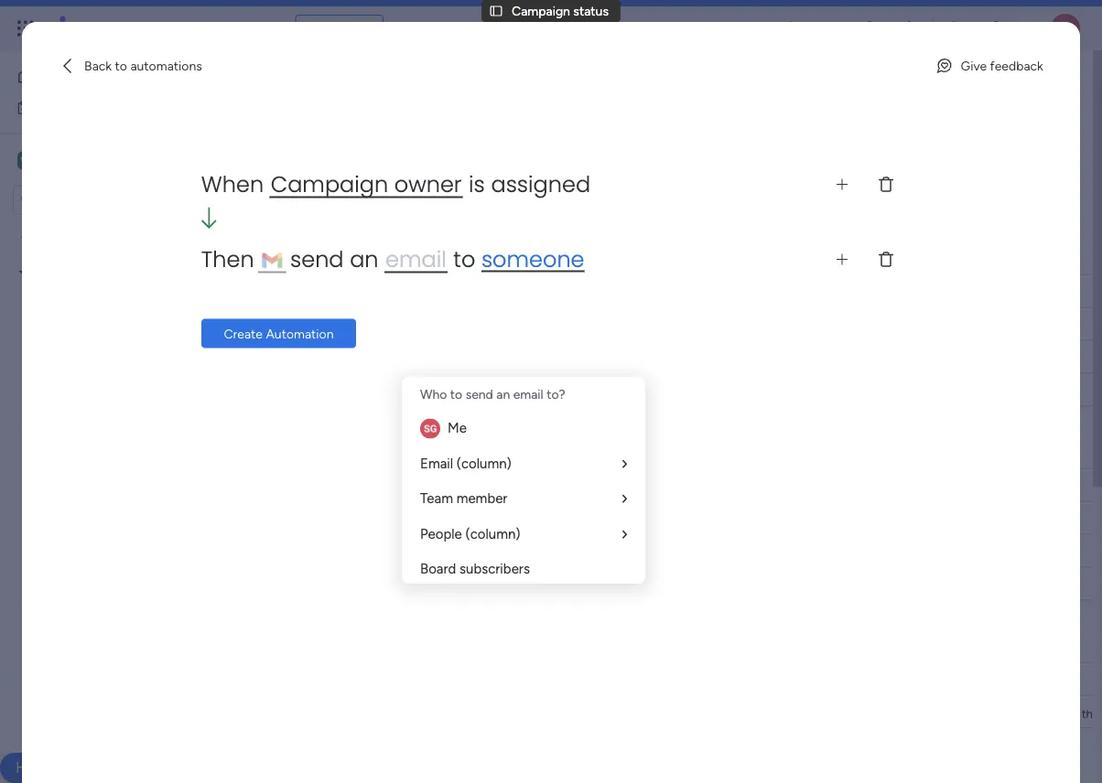 Task type: vqa. For each thing, say whether or not it's contained in the screenshot.
Due date field
no



Task type: locate. For each thing, give the bounding box(es) containing it.
v2 search image
[[397, 184, 410, 204]]

workspace image
[[17, 151, 36, 171], [20, 151, 33, 171]]

to inside "button"
[[115, 58, 127, 74]]

campaign inside field
[[573, 478, 632, 494]]

list arrow image for team member
[[623, 493, 627, 506]]

team
[[420, 491, 453, 507]]

1 vertical spatial email
[[513, 386, 544, 402]]

purchases
[[1027, 739, 1082, 754]]

filter
[[590, 186, 619, 202]]

own
[[397, 511, 422, 527]]

how
[[522, 317, 546, 332]]

0 vertical spatial send
[[290, 244, 344, 275]]

someone
[[482, 244, 585, 275]]

:)
[[753, 245, 766, 268]]

people
[[420, 526, 462, 543]]

campaign inside "list box"
[[63, 327, 122, 343]]

you right add
[[373, 511, 394, 527]]

you
[[450, 245, 481, 268], [373, 511, 394, 527]]

to right the who
[[450, 386, 463, 402]]

hi there! 👋  click here to learn how to start ➡️
[[346, 317, 607, 332]]

(column)
[[457, 456, 512, 472], [466, 526, 521, 543]]

campaign ideas and requests
[[63, 327, 232, 343]]

an right few
[[350, 244, 379, 275]]

1 vertical spatial you
[[373, 511, 394, 527]]

assigned
[[491, 169, 591, 199]]

search everything image
[[947, 19, 965, 38]]

the right through
[[1082, 707, 1100, 722]]

to right back
[[115, 58, 127, 74]]

my work image
[[16, 99, 33, 116]]

few tips to help you make the most of this template :)
[[315, 245, 766, 268]]

1 horizontal spatial owner
[[635, 478, 671, 494]]

home
[[42, 68, 77, 84]]

list arrow image for email (column)
[[623, 457, 627, 471]]

email right tips
[[386, 244, 447, 275]]

create automation button
[[201, 319, 356, 348]]

(column) up member
[[457, 456, 512, 472]]

item inside new item button
[[315, 186, 341, 202]]

of
[[616, 245, 633, 268]]

1 vertical spatial owner
[[635, 478, 671, 494]]

start
[[565, 317, 591, 332]]

0 horizontal spatial you
[[373, 511, 394, 527]]

the inside field
[[537, 245, 565, 268]]

through
[[1037, 707, 1079, 722]]

an left to?
[[497, 386, 510, 402]]

you inside field
[[450, 245, 481, 268]]

give
[[961, 58, 987, 74]]

plans
[[345, 21, 376, 36]]

email
[[420, 456, 453, 472]]

0 vertical spatial an
[[350, 244, 379, 275]]

1 horizontal spatial an
[[497, 386, 510, 402]]

1 vertical spatial (column)
[[466, 526, 521, 543]]

the
[[537, 245, 565, 268], [1082, 707, 1100, 722]]

1 vertical spatial send
[[466, 386, 493, 402]]

owner
[[395, 169, 462, 199], [635, 478, 671, 494]]

an
[[350, 244, 379, 275], [497, 386, 510, 402]]

1 horizontal spatial you
[[450, 245, 481, 268]]

item right new
[[315, 186, 341, 202]]

apps image
[[902, 19, 920, 38]]

0 vertical spatial item
[[315, 186, 341, 202]]

send left tips
[[290, 244, 344, 275]]

email (column)
[[420, 456, 512, 472]]

campaign for campaign owner
[[573, 478, 632, 494]]

option
[[0, 225, 234, 229]]

new item
[[285, 186, 341, 202]]

upcoming
[[315, 439, 402, 462]]

email
[[386, 244, 447, 275], [513, 386, 544, 402]]

add
[[346, 511, 370, 527]]

status
[[574, 3, 609, 19]]

0 vertical spatial you
[[450, 245, 481, 268]]

management
[[185, 18, 285, 38]]

0 vertical spatial email
[[386, 244, 447, 275]]

2 list arrow image from the top
[[623, 493, 627, 506]]

(column) for people (column)
[[466, 526, 521, 543]]

board subscribers
[[420, 561, 530, 578]]

list arrow image
[[623, 457, 627, 471], [623, 493, 627, 506]]

back to automations
[[84, 58, 202, 74]]

0 vertical spatial (column)
[[457, 456, 512, 472]]

0 horizontal spatial item
[[315, 186, 341, 202]]

0 horizontal spatial owner
[[395, 169, 462, 199]]

campaign
[[512, 3, 571, 19], [271, 169, 388, 199], [63, 327, 122, 343], [573, 478, 632, 494]]

tips
[[352, 245, 383, 268]]

new item button
[[278, 180, 348, 209]]

➡️
[[594, 317, 607, 332]]

item
[[315, 186, 341, 202], [420, 478, 446, 493]]

1 horizontal spatial the
[[1082, 707, 1100, 722]]

Search field
[[410, 181, 465, 207]]

1 vertical spatial an
[[497, 386, 510, 402]]

Campaign owner field
[[569, 476, 675, 496]]

0 vertical spatial list arrow image
[[623, 457, 627, 471]]

see plans
[[320, 21, 376, 36]]

to right tips
[[387, 245, 404, 268]]

list arrow image
[[623, 528, 627, 542]]

0 horizontal spatial the
[[537, 245, 565, 268]]

list arrow image up 'campaign owner'
[[623, 457, 627, 471]]

campaign for campaign status
[[512, 3, 571, 19]]

1 vertical spatial list arrow image
[[623, 493, 627, 506]]

email left to?
[[513, 386, 544, 402]]

to inside field
[[387, 245, 404, 268]]

upcoming campaigns
[[315, 439, 503, 462]]

1 vertical spatial item
[[420, 478, 446, 493]]

learn
[[491, 317, 519, 332]]

to
[[115, 58, 127, 74], [454, 244, 476, 275], [387, 245, 404, 268], [475, 317, 488, 332], [549, 317, 562, 332], [450, 386, 463, 402]]

campaign ideas and requests list box
[[0, 223, 234, 598]]

1 horizontal spatial email
[[513, 386, 544, 402]]

subscribers
[[460, 561, 530, 578]]

angle down image
[[357, 187, 366, 201]]

0 vertical spatial the
[[537, 245, 565, 268]]

1 list arrow image from the top
[[623, 457, 627, 471]]

create automation
[[224, 326, 334, 341]]

this
[[637, 245, 667, 268]]

the left most at the right of page
[[537, 245, 565, 268]]

select product image
[[16, 19, 35, 38]]

0 horizontal spatial email
[[386, 244, 447, 275]]

notifications image
[[781, 19, 800, 38]]

(column) up subscribers
[[466, 526, 521, 543]]

me
[[448, 420, 467, 437]]

list arrow image up list arrow image
[[623, 493, 627, 506]]

item down email in the bottom left of the page
[[420, 478, 446, 493]]

you right help
[[450, 245, 481, 268]]

0 vertical spatial owner
[[395, 169, 462, 199]]

send
[[290, 244, 344, 275], [466, 386, 493, 402]]

Few tips to help you make the most of this template :) field
[[310, 245, 770, 268]]

here
[[447, 317, 472, 332]]

caret down image
[[19, 267, 27, 279]]

send up me at left bottom
[[466, 386, 493, 402]]

when
[[201, 169, 264, 199]]



Task type: describe. For each thing, give the bounding box(es) containing it.
few
[[315, 245, 348, 268]]

team member
[[420, 491, 508, 507]]

make
[[485, 245, 533, 268]]

send an email to someone
[[284, 244, 585, 275]]

member
[[457, 491, 508, 507]]

sam green image
[[1051, 14, 1081, 43]]

hi
[[346, 317, 359, 332]]

Upcoming campaigns field
[[310, 439, 507, 463]]

campaigns
[[406, 439, 503, 462]]

help image
[[987, 19, 1006, 38]]

there!
[[362, 317, 396, 332]]

invite members image
[[862, 19, 880, 38]]

template
[[672, 245, 749, 268]]

back
[[84, 58, 112, 74]]

help button
[[0, 754, 64, 784]]

filter button
[[560, 180, 647, 209]]

(column) for email (column)
[[457, 456, 512, 472]]

to right here
[[475, 317, 488, 332]]

to right help
[[454, 244, 476, 275]]

board
[[420, 561, 456, 578]]

campaign status
[[512, 3, 609, 19]]

home button
[[11, 61, 197, 91]]

automation
[[266, 326, 334, 341]]

inbox image
[[822, 19, 840, 38]]

through the
[[1037, 707, 1103, 722]]

1 workspace image from the left
[[17, 151, 36, 171]]

is
[[469, 169, 485, 199]]

who
[[420, 386, 447, 402]]

who to send an email to?
[[420, 386, 566, 402]]

0 horizontal spatial send
[[290, 244, 344, 275]]

most
[[569, 245, 612, 268]]

new
[[285, 186, 312, 202]]

when campaign owner is assigned
[[201, 169, 591, 199]]

person button
[[475, 180, 555, 209]]

campaign for campaign ideas and requests
[[63, 327, 122, 343]]

1 horizontal spatial send
[[466, 386, 493, 402]]

ideas
[[125, 327, 155, 343]]

add you own campaign
[[346, 511, 481, 527]]

campaign
[[425, 511, 481, 527]]

people (column)
[[420, 526, 521, 543]]

owner inside field
[[635, 478, 671, 494]]

help
[[408, 245, 445, 268]]

1 vertical spatial the
[[1082, 707, 1100, 722]]

2 workspace image from the left
[[20, 151, 33, 171]]

give feedback button
[[928, 51, 1051, 80]]

to?
[[547, 386, 566, 402]]

give feedback link
[[928, 51, 1051, 80]]

give feedback
[[961, 58, 1044, 74]]

person
[[505, 186, 544, 202]]

1 horizontal spatial item
[[420, 478, 446, 493]]

monday work management
[[82, 18, 285, 38]]

click
[[415, 317, 443, 332]]

big left arrow image
[[201, 207, 217, 229]]

work
[[148, 18, 181, 38]]

👋
[[399, 317, 412, 332]]

campaign owner
[[573, 478, 671, 494]]

back to automations button
[[51, 51, 210, 80]]

see
[[320, 21, 342, 36]]

to right how
[[549, 317, 562, 332]]

and
[[158, 327, 179, 343]]

help
[[16, 759, 48, 778]]

automations
[[130, 58, 202, 74]]

then
[[201, 244, 260, 275]]

see plans button
[[296, 15, 384, 42]]

0 horizontal spatial an
[[350, 244, 379, 275]]

feedback
[[991, 58, 1044, 74]]

monday
[[82, 18, 144, 38]]

requests
[[182, 327, 232, 343]]

create
[[224, 326, 263, 341]]



